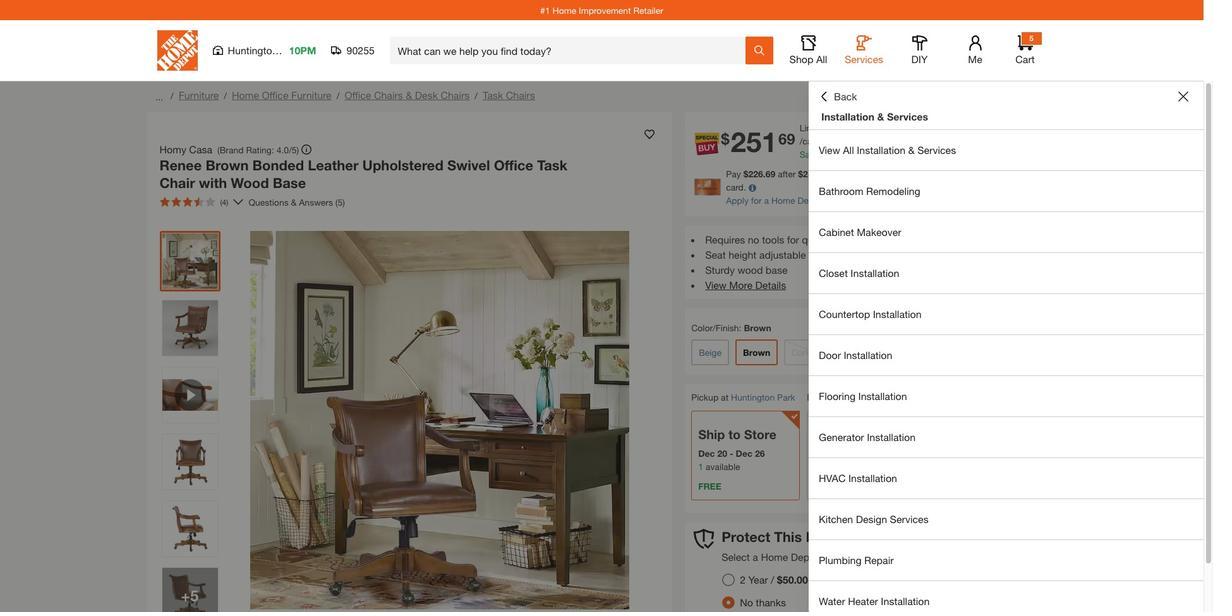 Task type: locate. For each thing, give the bounding box(es) containing it.
office
[[262, 89, 288, 101], [345, 89, 371, 101], [494, 157, 533, 174]]

2 horizontal spatial a
[[1011, 169, 1016, 179]]

.
[[850, 136, 852, 147], [841, 149, 844, 160]]

2 vertical spatial brown
[[743, 347, 770, 358]]

home up 2 year / $50.00
[[761, 552, 788, 564]]

by
[[893, 552, 904, 564]]

view
[[819, 144, 840, 156], [705, 279, 727, 291]]

ship to store dec 20 - dec 26 1 available
[[698, 428, 776, 473]]

:
[[739, 323, 741, 334]]

brown right :
[[744, 323, 771, 334]]

. down 411
[[841, 149, 844, 160]]

limit
[[800, 123, 819, 133]]

/ right the furniture 'link'
[[224, 90, 227, 101]]

/ right ... at top left
[[171, 90, 174, 101]]

pay $ 226.69 after $ 25 off
[[726, 169, 833, 179]]

0 horizontal spatial all
[[816, 53, 827, 65]]

0 vertical spatial to
[[848, 392, 856, 403]]

a
[[1011, 169, 1016, 179], [764, 195, 769, 206], [753, 552, 758, 564]]

park
[[281, 44, 301, 56], [777, 392, 795, 403]]

delivery
[[814, 428, 862, 442]]

2 horizontal spatial chairs
[[506, 89, 535, 101]]

all left (
[[843, 144, 854, 156]]

dec up 1
[[698, 449, 715, 459]]

brown homy casa task chairs renee c3.2 image
[[162, 435, 218, 490]]

0 horizontal spatial huntington
[[228, 44, 278, 56]]

services up "back" in the top right of the page
[[845, 53, 883, 65]]

90255
[[347, 44, 375, 56], [859, 393, 883, 404]]

1 horizontal spatial .
[[850, 136, 852, 147]]

1 vertical spatial all
[[843, 144, 854, 156]]

park up home office furniture link on the left top
[[281, 44, 301, 56]]

... / furniture / home office furniture / office chairs & desk chairs / task chairs
[[153, 89, 535, 102]]

0 vertical spatial all
[[816, 53, 827, 65]]

0 horizontal spatial dec
[[698, 449, 715, 459]]

1 vertical spatial huntington
[[731, 392, 775, 403]]

20 left -
[[717, 449, 727, 459]]

apply for a home depot consumer card
[[726, 195, 887, 206]]

0 vertical spatial .
[[850, 136, 852, 147]]

depot down "off" at right top
[[798, 195, 822, 206]]

0 horizontal spatial chairs
[[374, 89, 403, 101]]

free down 1
[[698, 481, 721, 492]]

90255 up ... / furniture / home office furniture / office chairs & desk chairs / task chairs
[[347, 44, 375, 56]]

1 dec from the left
[[698, 449, 715, 459]]

free for to
[[698, 481, 721, 492]]

office right swivel
[[494, 157, 533, 174]]

all for shop
[[816, 53, 827, 65]]

0 vertical spatial task
[[483, 89, 503, 101]]

0 horizontal spatial office
[[262, 89, 288, 101]]

& left desk
[[406, 89, 412, 101]]

25 left "off" at right top
[[803, 169, 813, 179]]

kitchen design services
[[819, 514, 929, 526]]

beige
[[699, 347, 721, 358]]

installation for countertop
[[873, 308, 922, 320]]

411
[[835, 136, 850, 147]]

option group containing 2 year /
[[717, 570, 818, 613]]

0 horizontal spatial a
[[753, 552, 758, 564]]

2 horizontal spatial dec
[[845, 449, 862, 459]]

1 vertical spatial 90255
[[859, 393, 883, 404]]

1 horizontal spatial to
[[848, 392, 856, 403]]

1 vertical spatial a
[[764, 195, 769, 206]]

1
[[698, 462, 703, 473]]

3 dec from the left
[[845, 449, 862, 459]]

to for store
[[728, 428, 741, 442]]

1 horizontal spatial chairs
[[441, 89, 470, 101]]

90255 inside delivering to 90255
[[859, 393, 883, 404]]

cabinet makeover link
[[809, 212, 1204, 253]]

furniture right ... 'button'
[[179, 89, 219, 101]]

home right the furniture 'link'
[[232, 89, 259, 101]]

a right select
[[753, 552, 758, 564]]

option group
[[717, 570, 818, 613]]

& up the qualifying
[[908, 144, 915, 156]]

at
[[721, 392, 729, 403]]

year
[[748, 575, 768, 587]]

0 horizontal spatial for
[[751, 195, 762, 206]]

1 horizontal spatial huntington
[[731, 392, 775, 403]]

huntington park
[[228, 44, 301, 56]]

installation & services
[[821, 111, 928, 123]]

1 horizontal spatial dec
[[736, 449, 752, 459]]

1 horizontal spatial view
[[819, 144, 840, 156]]

20 left the per on the top of the page
[[821, 123, 831, 133]]

$ 251 69
[[721, 126, 795, 159]]

0 vertical spatial park
[[281, 44, 301, 56]]

1 vertical spatial task
[[537, 157, 568, 174]]

0 vertical spatial huntington
[[228, 44, 278, 56]]

brown homy casa task chairs renee 1f.4 image
[[162, 569, 218, 613]]

for:
[[943, 552, 958, 564]]

...
[[156, 91, 163, 102]]

/ inside option group
[[771, 575, 774, 587]]

shop all button
[[788, 35, 829, 66]]

closet
[[819, 267, 848, 279]]

1 vertical spatial to
[[728, 428, 741, 442]]

2 dec from the left
[[736, 449, 752, 459]]

to up -
[[728, 428, 741, 442]]

2 year / $50.00
[[740, 575, 808, 587]]

services up purchase
[[917, 144, 956, 156]]

available
[[706, 462, 740, 473]]

services right design
[[890, 514, 929, 526]]

1 free from the left
[[698, 481, 721, 492]]

huntington right at
[[731, 392, 775, 403]]

park left delivering
[[777, 392, 795, 403]]

2 furniture from the left
[[291, 89, 332, 101]]

1 vertical spatial depot
[[791, 552, 818, 564]]

$ up 160
[[830, 136, 835, 147]]

0 vertical spatial 25
[[844, 149, 854, 160]]

25 inside the limit 20 per order /carton $ 411 . 94 save $ 160 . 25 ( 39 %)
[[844, 149, 854, 160]]

... button
[[153, 88, 166, 106]]

1 horizontal spatial free
[[814, 481, 837, 492]]

$ left 251
[[721, 130, 729, 148]]

total
[[855, 169, 872, 179]]

base
[[766, 264, 788, 276]]

installation for hvac
[[848, 473, 897, 485]]

(5)
[[335, 197, 345, 208]]

1 vertical spatial view
[[705, 279, 727, 291]]

dec right -
[[736, 449, 752, 459]]

for
[[751, 195, 762, 206], [787, 234, 799, 246]]

office down 90255 button
[[345, 89, 371, 101]]

/ left task chairs link
[[475, 90, 478, 101]]

2
[[740, 575, 746, 587]]

requires
[[705, 234, 745, 246]]

/carton
[[800, 136, 828, 147]]

4.0
[[277, 144, 289, 155]]

1 horizontal spatial for
[[787, 234, 799, 246]]

0 vertical spatial brown
[[206, 157, 249, 174]]

20 inside the limit 20 per order /carton $ 411 . 94 save $ 160 . 25 ( 39 %)
[[821, 123, 831, 133]]

brown inside "renee brown bonded leather upholstered swivel office task chair with wood base"
[[206, 157, 249, 174]]

1 horizontal spatial 90255
[[859, 393, 883, 404]]

wood
[[231, 175, 269, 191]]

and
[[829, 234, 846, 246]]

homy
[[160, 143, 186, 155]]

a inside protect this item select a home depot protection plan by allstate for:
[[753, 552, 758, 564]]

all
[[816, 53, 827, 65], [843, 144, 854, 156]]

plumbing
[[819, 555, 862, 567]]

2 horizontal spatial office
[[494, 157, 533, 174]]

0 vertical spatial view
[[819, 144, 840, 156]]

0 horizontal spatial .
[[841, 149, 844, 160]]

0 horizontal spatial view
[[705, 279, 727, 291]]

cabinet
[[819, 226, 854, 238]]

beige button
[[691, 340, 729, 366]]

2 free from the left
[[814, 481, 837, 492]]

pickup
[[691, 392, 719, 403]]

all for view
[[843, 144, 854, 156]]

huntington left "10pm"
[[228, 44, 278, 56]]

for inside requires no tools for quick and easy assembly seat height adjustable sturdy wood base view more details
[[787, 234, 799, 246]]

brown homy casa task chairs renee e1.1 image
[[162, 301, 218, 356]]

card.
[[726, 182, 746, 193]]

depot down item
[[791, 552, 818, 564]]

a left new
[[1011, 169, 1016, 179]]

to inside delivering to 90255
[[848, 392, 856, 403]]

20
[[821, 123, 831, 133], [717, 449, 727, 459]]

for down info icon
[[751, 195, 762, 206]]

25 left (
[[844, 149, 854, 160]]

menu
[[809, 130, 1204, 613]]

opening
[[977, 169, 1009, 179]]

. down the "order"
[[850, 136, 852, 147]]

1 horizontal spatial all
[[843, 144, 854, 156]]

casa
[[189, 143, 212, 155]]

39
[[859, 149, 868, 160]]

0 horizontal spatial task
[[483, 89, 503, 101]]

view all installation & services link
[[809, 130, 1204, 171]]

free down friday,
[[814, 481, 837, 492]]

pickup at huntington park
[[691, 392, 795, 403]]

kitchen design services link
[[809, 500, 1204, 540]]

0 vertical spatial 20
[[821, 123, 831, 133]]

94
[[852, 136, 862, 147]]

services up view all installation & services on the right of page
[[887, 111, 928, 123]]

-
[[730, 449, 733, 459]]

0 horizontal spatial park
[[281, 44, 301, 56]]

apply now image
[[694, 179, 726, 196]]

quick
[[802, 234, 827, 246]]

a down 226.69
[[764, 195, 769, 206]]

task
[[483, 89, 503, 101], [537, 157, 568, 174]]

1 horizontal spatial 25
[[844, 149, 854, 160]]

me
[[968, 53, 982, 65]]

1 vertical spatial 20
[[717, 449, 727, 459]]

2 vertical spatial a
[[753, 552, 758, 564]]

drawer close image
[[1178, 92, 1188, 102]]

task inside "renee brown bonded leather upholstered swivel office task chair with wood base"
[[537, 157, 568, 174]]

&
[[406, 89, 412, 101], [877, 111, 884, 123], [908, 144, 915, 156], [291, 197, 297, 208]]

/ right the year at the bottom of the page
[[771, 575, 774, 587]]

brown down color/finish : brown
[[743, 347, 770, 358]]

furniture down "10pm"
[[291, 89, 332, 101]]

free for friday,
[[814, 481, 837, 492]]

installation for closet
[[851, 267, 899, 279]]

1 horizontal spatial park
[[777, 392, 795, 403]]

ship
[[698, 428, 725, 442]]

view inside view all installation & services link
[[819, 144, 840, 156]]

office down huntington park
[[262, 89, 288, 101]]

huntington
[[228, 44, 278, 56], [731, 392, 775, 403]]

1 vertical spatial .
[[841, 149, 844, 160]]

0 horizontal spatial 20
[[717, 449, 727, 459]]

1 vertical spatial for
[[787, 234, 799, 246]]

depot inside protect this item select a home depot protection plan by allstate for:
[[791, 552, 818, 564]]

chair
[[160, 175, 195, 191]]

0 horizontal spatial to
[[728, 428, 741, 442]]

to inside ship to store dec 20 - dec 26 1 available
[[728, 428, 741, 442]]

0 horizontal spatial furniture
[[179, 89, 219, 101]]

hvac
[[819, 473, 846, 485]]

0 vertical spatial 90255
[[347, 44, 375, 56]]

90255 button
[[331, 44, 375, 57]]

0 horizontal spatial 90255
[[347, 44, 375, 56]]

0 horizontal spatial free
[[698, 481, 721, 492]]

$ right save
[[822, 149, 827, 160]]

all inside button
[[816, 53, 827, 65]]

to for 90255
[[848, 392, 856, 403]]

0 vertical spatial for
[[751, 195, 762, 206]]

all right shop at the right top
[[816, 53, 827, 65]]

brown down (brand
[[206, 157, 249, 174]]

1 horizontal spatial furniture
[[291, 89, 332, 101]]

to left '90255' link
[[848, 392, 856, 403]]

dec left "22"
[[845, 449, 862, 459]]

services
[[845, 53, 883, 65], [887, 111, 928, 123], [917, 144, 956, 156], [890, 514, 929, 526]]

purchase
[[915, 169, 952, 179]]

for up adjustable on the top right of the page
[[787, 234, 799, 246]]

office chairs & desk chairs link
[[345, 89, 470, 101]]

bathroom remodeling
[[819, 185, 920, 197]]

1 vertical spatial 25
[[803, 169, 813, 179]]

info image
[[749, 185, 756, 192]]

retailer
[[633, 5, 663, 15]]

friday,
[[814, 449, 842, 459]]

cart 5
[[1015, 33, 1035, 65]]

installation
[[821, 111, 874, 123], [857, 144, 906, 156], [851, 267, 899, 279], [873, 308, 922, 320], [844, 349, 892, 361], [858, 390, 907, 402], [867, 432, 916, 444], [848, 473, 897, 485], [881, 596, 930, 608]]

(4) button
[[154, 192, 233, 212]]

1 horizontal spatial task
[[537, 157, 568, 174]]

0 vertical spatial a
[[1011, 169, 1016, 179]]

card
[[868, 195, 887, 206]]

1 horizontal spatial 20
[[821, 123, 831, 133]]

90255 right flooring
[[859, 393, 883, 404]]



Task type: vqa. For each thing, say whether or not it's contained in the screenshot.
the left a
yes



Task type: describe. For each thing, give the bounding box(es) containing it.
1 vertical spatial brown
[[744, 323, 771, 334]]

protection
[[821, 552, 868, 564]]

item
[[806, 529, 835, 546]]

251
[[731, 126, 777, 159]]

What can we help you find today? search field
[[398, 37, 745, 64]]

closet installation
[[819, 267, 899, 279]]

adjustable
[[759, 249, 806, 261]]

task inside ... / furniture / home office furniture / office chairs & desk chairs / task chairs
[[483, 89, 503, 101]]

after
[[778, 169, 796, 179]]

desk
[[415, 89, 438, 101]]

installation for flooring
[[858, 390, 907, 402]]

water heater installation
[[819, 596, 930, 608]]

$ right pay
[[743, 169, 748, 179]]

20 inside ship to store dec 20 - dec 26 1 available
[[717, 449, 727, 459]]

delivering to 90255
[[807, 392, 883, 404]]

home inside ... / furniture / home office furniture / office chairs & desk chairs / task chairs
[[232, 89, 259, 101]]

menu containing view all installation & services
[[809, 130, 1204, 613]]

/ down 90255 button
[[337, 90, 340, 101]]

details
[[755, 279, 786, 291]]

1 horizontal spatial office
[[345, 89, 371, 101]]

answers
[[299, 197, 333, 208]]

assembly
[[873, 234, 916, 246]]

renee brown bonded leather upholstered swivel office task chair with wood base
[[160, 157, 568, 191]]

3.5 stars image
[[160, 197, 215, 207]]

1 chairs from the left
[[374, 89, 403, 101]]

feedback link image
[[1196, 214, 1213, 282]]

home down after
[[771, 195, 795, 206]]

a inside your total qualifying purchase upon opening a new card.
[[1011, 169, 1016, 179]]

$ right after
[[798, 169, 803, 179]]

cabinet makeover
[[819, 226, 901, 238]]

& inside menu
[[908, 144, 915, 156]]

brown homy casa task chairs renee 4f.3 image
[[162, 502, 218, 557]]

back button
[[819, 90, 857, 103]]

1 horizontal spatial a
[[764, 195, 769, 206]]

questions
[[249, 197, 289, 208]]

22
[[864, 449, 874, 459]]

/5)
[[289, 144, 299, 155]]

0 vertical spatial depot
[[798, 195, 822, 206]]

26
[[755, 449, 765, 459]]

0 horizontal spatial 25
[[803, 169, 813, 179]]

tools
[[762, 234, 784, 246]]

diy
[[911, 53, 928, 65]]

brown button
[[735, 340, 778, 366]]

your
[[835, 169, 853, 179]]

%)
[[868, 149, 880, 160]]

$ inside $ 251 69
[[721, 130, 729, 148]]

apply
[[726, 195, 749, 206]]

me button
[[955, 35, 995, 66]]

homy casa link
[[160, 142, 217, 157]]

office inside "renee brown bonded leather upholstered swivel office task chair with wood base"
[[494, 157, 533, 174]]

(brand rating: 4.0 /5)
[[217, 144, 299, 155]]

this
[[774, 529, 802, 546]]

requires no tools for quick and easy assembly seat height adjustable sturdy wood base view more details
[[705, 234, 916, 291]]

homy casa
[[160, 143, 212, 155]]

view more details link
[[705, 279, 786, 291]]

& right the "order"
[[877, 111, 884, 123]]

brown homy casa task chairs renee 64.0 image
[[162, 234, 218, 289]]

delivering
[[807, 392, 846, 403]]

the home depot logo image
[[157, 30, 197, 71]]

& down base
[[291, 197, 297, 208]]

flooring installation link
[[809, 377, 1204, 417]]

huntington park button
[[731, 392, 795, 403]]

more
[[729, 279, 753, 291]]

services inside button
[[845, 53, 883, 65]]

hvac installation link
[[809, 459, 1204, 499]]

water
[[819, 596, 845, 608]]

(brand
[[217, 144, 244, 155]]

qualifying
[[875, 169, 913, 179]]

2 chairs from the left
[[441, 89, 470, 101]]

home inside protect this item select a home depot protection plan by allstate for:
[[761, 552, 788, 564]]

installation for door
[[844, 349, 892, 361]]

bathroom
[[819, 185, 863, 197]]

leather
[[308, 157, 359, 174]]

color/finish
[[691, 323, 739, 334]]

home right #1
[[553, 5, 576, 15]]

shop all
[[789, 53, 827, 65]]

services button
[[844, 35, 884, 66]]

countertop installation link
[[809, 294, 1204, 335]]

90255 inside 90255 button
[[347, 44, 375, 56]]

countertop
[[819, 308, 870, 320]]

makeover
[[857, 226, 901, 238]]

brown inside button
[[743, 347, 770, 358]]

home office furniture link
[[232, 89, 332, 101]]

bonded
[[252, 157, 304, 174]]

flooring installation
[[819, 390, 910, 402]]

6316524675112 image
[[162, 368, 218, 423]]

rating:
[[246, 144, 274, 155]]

69
[[778, 130, 795, 148]]

seat
[[705, 249, 726, 261]]

(
[[856, 149, 859, 160]]

allstate
[[907, 552, 940, 564]]

new
[[1018, 169, 1035, 179]]

1 furniture from the left
[[179, 89, 219, 101]]

questions & answers (5)
[[249, 197, 345, 208]]

1 vertical spatial park
[[777, 392, 795, 403]]

heater
[[848, 596, 878, 608]]

base
[[273, 175, 306, 191]]

view inside requires no tools for quick and easy assembly seat height adjustable sturdy wood base view more details
[[705, 279, 727, 291]]

generator
[[819, 432, 864, 444]]

your total qualifying purchase upon opening a new card.
[[726, 169, 1035, 193]]

90255 link
[[859, 392, 883, 405]]

with
[[199, 175, 227, 191]]

generator installation link
[[809, 418, 1204, 458]]

hvac installation
[[819, 473, 897, 485]]

back
[[834, 90, 857, 102]]

select
[[722, 552, 750, 564]]

kitchen
[[819, 514, 853, 526]]

dec inside delivery friday, dec 22
[[845, 449, 862, 459]]

no thanks
[[740, 597, 786, 609]]

consumer
[[824, 195, 865, 206]]

installation for generator
[[867, 432, 916, 444]]

flooring
[[819, 390, 856, 402]]

color/finish : brown
[[691, 323, 771, 334]]

thanks
[[756, 597, 786, 609]]

pay
[[726, 169, 741, 179]]

3 chairs from the left
[[506, 89, 535, 101]]

plan
[[870, 552, 890, 564]]

apply for a home depot consumer card link
[[726, 195, 887, 206]]

door installation link
[[809, 335, 1204, 376]]

& inside ... / furniture / home office furniture / office chairs & desk chairs / task chairs
[[406, 89, 412, 101]]



